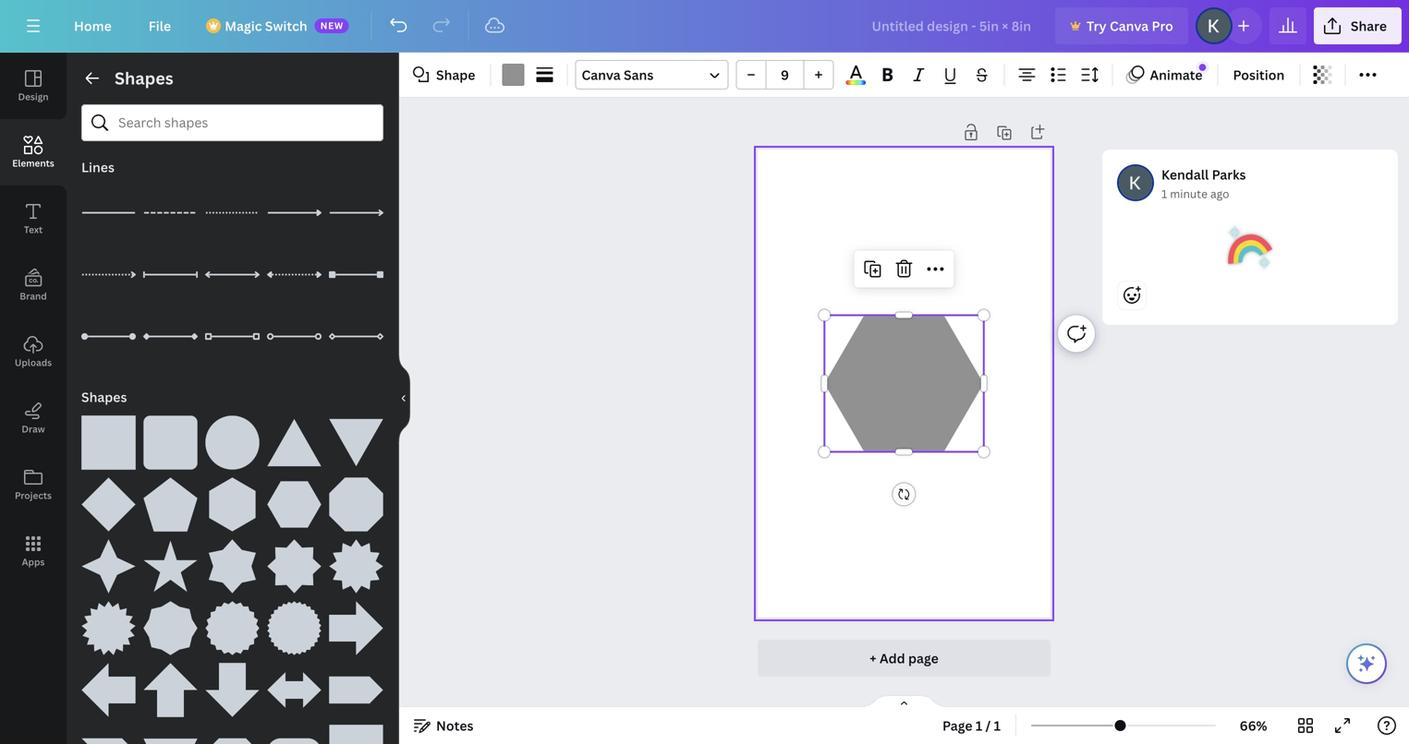 Task type: locate. For each thing, give the bounding box(es) containing it.
group left hexagon horizontal 'image'
[[205, 467, 260, 532]]

0 vertical spatial canva
[[1110, 17, 1149, 35]]

triangle up image
[[267, 416, 322, 470]]

hexagon vertical image
[[205, 478, 260, 532]]

side panel tab list
[[0, 53, 67, 585]]

file
[[149, 17, 171, 35]]

group left the pentagon image
[[81, 467, 136, 532]]

group up pill image
[[267, 652, 322, 718]]

text
[[24, 224, 43, 236]]

group up arrow block concave image
[[143, 652, 198, 718]]

canva right try
[[1110, 17, 1149, 35]]

group right 4-pointed star 'image'
[[143, 529, 198, 594]]

shape
[[436, 66, 475, 84]]

arrow block concave image
[[143, 725, 198, 745]]

minute
[[1170, 186, 1208, 201]]

1 left minute
[[1161, 186, 1167, 201]]

star burst 4 image
[[267, 602, 322, 656]]

1 vertical spatial shapes
[[81, 389, 127, 406]]

canva
[[1110, 17, 1149, 35], [582, 66, 621, 84]]

group right 8-pointed star image
[[329, 529, 383, 594]]

position button
[[1226, 60, 1292, 90]]

square speech bubble image
[[329, 725, 383, 745]]

arrow down image
[[205, 663, 260, 718]]

1 left /
[[976, 717, 982, 735]]

group
[[736, 60, 834, 90], [81, 405, 136, 470], [143, 405, 198, 470], [205, 405, 260, 470], [267, 405, 322, 470], [329, 405, 383, 470], [81, 467, 136, 532], [143, 467, 198, 532], [205, 467, 260, 532], [267, 467, 322, 532], [329, 467, 383, 532], [81, 529, 136, 594], [143, 529, 198, 594], [205, 529, 260, 594], [267, 529, 322, 594], [329, 529, 383, 594], [81, 590, 136, 656], [143, 590, 198, 656], [205, 590, 260, 656], [267, 590, 322, 656], [329, 590, 383, 656], [81, 652, 136, 718], [143, 652, 198, 718], [205, 652, 260, 718], [267, 652, 322, 718], [329, 652, 383, 718], [81, 714, 136, 745], [143, 714, 198, 745], [205, 714, 260, 745], [329, 714, 383, 745], [267, 725, 322, 745]]

group left rounded square image
[[81, 405, 136, 470]]

brand button
[[0, 252, 67, 319]]

canva inside popup button
[[582, 66, 621, 84]]

– – number field
[[772, 66, 798, 84]]

0 vertical spatial shapes
[[115, 67, 173, 90]]

add
[[880, 650, 905, 668]]

color range image
[[846, 81, 866, 85]]

group left "color range" "icon"
[[736, 60, 834, 90]]

octagon image
[[329, 478, 383, 532]]

share button
[[1314, 7, 1402, 44]]

5-pointed star image
[[143, 540, 198, 594]]

group right arrow block 2 right image
[[143, 714, 198, 745]]

magic
[[225, 17, 262, 35]]

canva left sans
[[582, 66, 621, 84]]

+ add page
[[870, 650, 939, 668]]

design button
[[0, 53, 67, 119]]

animate button
[[1120, 60, 1210, 90]]

+ add page button
[[758, 640, 1051, 677]]

0 horizontal spatial canva
[[582, 66, 621, 84]]

2 horizontal spatial 1
[[1161, 186, 1167, 201]]

1 vertical spatial canva
[[582, 66, 621, 84]]

projects
[[15, 490, 52, 502]]

arrow left image
[[81, 663, 136, 718]]

diamond image
[[81, 478, 136, 532]]

new image
[[1199, 64, 1206, 71]]

1 horizontal spatial canva
[[1110, 17, 1149, 35]]

try
[[1087, 17, 1107, 35]]

home link
[[59, 7, 126, 44]]

shape button
[[407, 60, 483, 90]]

6-pointed star image
[[205, 540, 260, 594]]

arrow up image
[[143, 663, 198, 718]]

1 right /
[[994, 717, 1001, 735]]

pill image
[[267, 725, 322, 745]]

shapes up square image
[[81, 389, 127, 406]]

group left the 8-pointed star inflated image at the bottom
[[81, 590, 136, 656]]

group up square speech bubble image
[[329, 652, 383, 718]]

arrow right image
[[329, 602, 383, 656]]

parks
[[1212, 166, 1246, 183]]

show pages image
[[860, 695, 948, 710]]

shapes down file dropdown button
[[115, 67, 173, 90]]

hexagon horizontal image
[[267, 478, 322, 532]]

triangle down image
[[329, 416, 383, 470]]

Design title text field
[[857, 7, 1048, 44]]

1
[[1161, 186, 1167, 201], [976, 717, 982, 735], [994, 717, 1001, 735]]

new
[[320, 19, 344, 32]]

shapes
[[115, 67, 173, 90], [81, 389, 127, 406]]

group left 8-pointed star image
[[205, 529, 260, 594]]

group up arrow block convex image
[[205, 652, 260, 718]]

elements button
[[0, 119, 67, 186]]

add this line to the canvas image
[[81, 186, 136, 240], [143, 186, 198, 240], [205, 186, 260, 240], [267, 186, 322, 240], [329, 186, 383, 240], [81, 248, 136, 302], [143, 248, 198, 302], [205, 248, 260, 302], [267, 248, 322, 302], [329, 248, 383, 302], [81, 310, 136, 364], [143, 310, 198, 364], [205, 310, 260, 364], [267, 310, 322, 364], [329, 310, 383, 364]]

#919191 image
[[502, 64, 524, 86], [502, 64, 524, 86]]

page
[[908, 650, 939, 668]]

4-pointed star image
[[81, 540, 136, 594]]

text button
[[0, 186, 67, 252]]



Task type: describe. For each thing, give the bounding box(es) containing it.
group left 5-pointed star image
[[81, 529, 136, 594]]

apps button
[[0, 518, 67, 585]]

kendall parks 1 minute ago
[[1161, 166, 1246, 201]]

canva inside button
[[1110, 17, 1149, 35]]

home
[[74, 17, 112, 35]]

8-pointed star inflated image
[[143, 602, 198, 656]]

elements
[[12, 157, 54, 170]]

arrow block convex image
[[205, 725, 260, 745]]

group right white circle shape image
[[267, 405, 322, 470]]

kendall
[[1161, 166, 1209, 183]]

group right the 6-pointed star image
[[267, 529, 322, 594]]

draw button
[[0, 385, 67, 452]]

star burst 3 image
[[205, 602, 260, 656]]

group right diamond image
[[143, 467, 198, 532]]

hide image
[[398, 354, 410, 443]]

uploads button
[[0, 319, 67, 385]]

0 horizontal spatial 1
[[976, 717, 982, 735]]

66% button
[[1223, 711, 1283, 741]]

draw
[[22, 423, 45, 436]]

group right hexagon horizontal 'image'
[[329, 467, 383, 532]]

switch
[[265, 17, 307, 35]]

arrow horizontal image
[[267, 663, 322, 718]]

square image
[[81, 416, 136, 470]]

group right star burst 2 image
[[143, 590, 198, 656]]

star burst 2 image
[[81, 602, 136, 656]]

brand
[[20, 290, 47, 303]]

ago
[[1210, 186, 1229, 201]]

group right pill image
[[329, 714, 383, 745]]

design
[[18, 91, 49, 103]]

star burst 1 image
[[329, 540, 383, 594]]

canva sans
[[582, 66, 654, 84]]

apps
[[22, 556, 45, 569]]

page
[[942, 717, 973, 735]]

+
[[870, 650, 877, 668]]

page 1 / 1
[[942, 717, 1001, 735]]

group right square image
[[143, 405, 198, 470]]

group right star burst 4 image
[[329, 590, 383, 656]]

group left arrow block concave image
[[81, 714, 136, 745]]

/
[[986, 717, 991, 735]]

Search shapes search field
[[118, 105, 346, 140]]

66%
[[1240, 717, 1267, 735]]

group up arrow block 2 right image
[[81, 652, 136, 718]]

share
[[1351, 17, 1387, 35]]

group down arrow horizontal image
[[267, 725, 322, 745]]

group left triangle up image in the left of the page
[[205, 405, 260, 470]]

file button
[[134, 7, 186, 44]]

magic switch
[[225, 17, 307, 35]]

rounded square image
[[143, 416, 198, 470]]

try canva pro button
[[1055, 7, 1188, 44]]

main menu bar
[[0, 0, 1409, 53]]

expressing gratitude image
[[1228, 225, 1272, 270]]

8-pointed star image
[[267, 540, 322, 594]]

animate
[[1150, 66, 1203, 84]]

canva sans button
[[575, 60, 729, 90]]

pentagon image
[[143, 478, 198, 532]]

1 horizontal spatial 1
[[994, 717, 1001, 735]]

projects button
[[0, 452, 67, 518]]

sans
[[624, 66, 654, 84]]

canva assistant image
[[1355, 653, 1378, 675]]

notes button
[[407, 711, 481, 741]]

pro
[[1152, 17, 1173, 35]]

position
[[1233, 66, 1285, 84]]

group left pill image
[[205, 714, 260, 745]]

kendall parks list
[[1102, 150, 1405, 384]]

arrow block right image
[[329, 663, 383, 718]]

arrow block 2 right image
[[81, 725, 136, 745]]

uploads
[[15, 357, 52, 369]]

group right star burst 3 image
[[267, 590, 322, 656]]

1 inside kendall parks 1 minute ago
[[1161, 186, 1167, 201]]

group left star burst 4 image
[[205, 590, 260, 656]]

group left octagon image
[[267, 467, 322, 532]]

notes
[[436, 717, 473, 735]]

lines
[[81, 158, 114, 176]]

try canva pro
[[1087, 17, 1173, 35]]

white circle shape image
[[205, 416, 260, 470]]

group left the hide image
[[329, 405, 383, 470]]



Task type: vqa. For each thing, say whether or not it's contained in the screenshot.
ON
no



